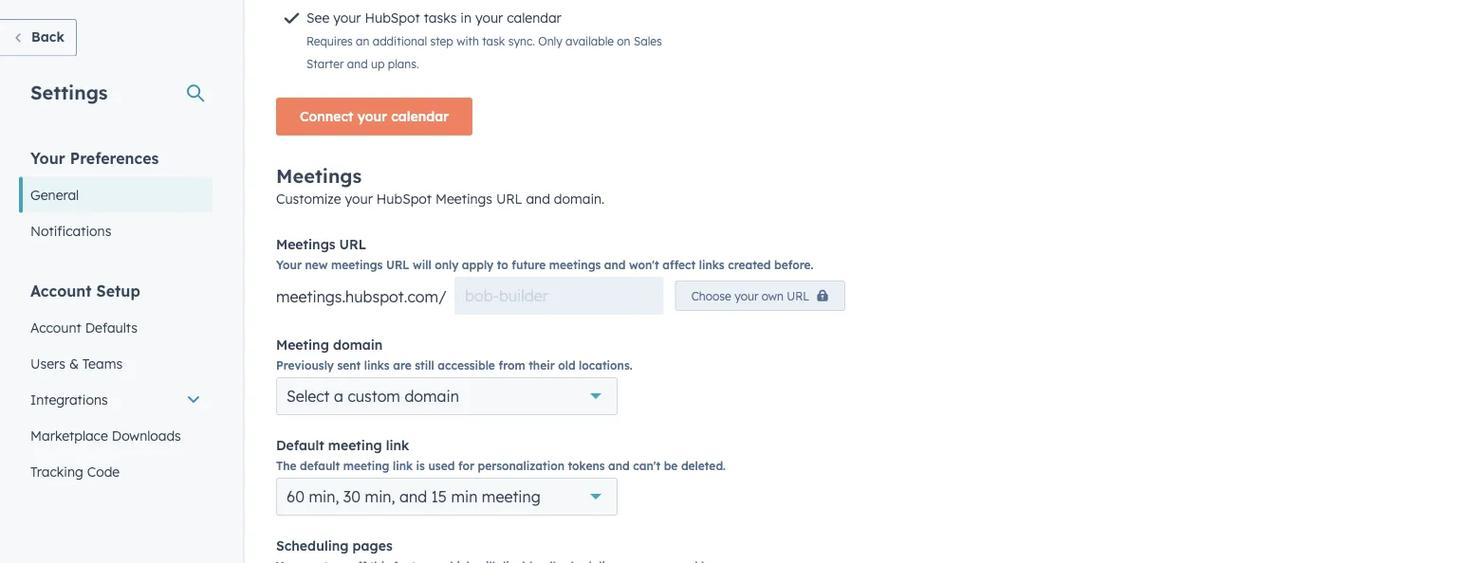 Task type: locate. For each thing, give the bounding box(es) containing it.
domain
[[333, 337, 383, 354], [405, 387, 459, 406]]

your preferences
[[30, 149, 159, 168]]

0 horizontal spatial links
[[364, 358, 390, 373]]

your for choose your own url
[[735, 289, 759, 303]]

links
[[699, 258, 725, 272], [364, 358, 390, 373]]

tracking
[[30, 464, 83, 480]]

2 vertical spatial meetings
[[276, 236, 336, 253]]

customize
[[276, 191, 341, 207]]

their
[[529, 358, 555, 373]]

0 vertical spatial account
[[30, 281, 92, 300]]

link up the 60 min, 30 min, and 15 min meeting
[[386, 438, 409, 454]]

can't
[[633, 459, 661, 473]]

select a custom domain
[[287, 387, 459, 406]]

future
[[512, 258, 546, 272]]

back
[[31, 28, 64, 45]]

60 min, 30 min, and 15 min meeting
[[287, 488, 541, 507]]

meetings up 'new' at the top of the page
[[276, 236, 336, 253]]

your up general
[[30, 149, 65, 168]]

account up users
[[30, 319, 81, 336]]

url right the own
[[787, 289, 810, 303]]

account setup element
[[19, 281, 213, 562]]

an
[[356, 34, 370, 48]]

2 account from the top
[[30, 319, 81, 336]]

domain up sent
[[333, 337, 383, 354]]

your right customize
[[345, 191, 373, 207]]

preferences
[[70, 149, 159, 168]]

meeting up 30
[[343, 459, 390, 473]]

meeting up default
[[328, 438, 382, 454]]

url
[[496, 191, 523, 207], [339, 236, 367, 253], [386, 258, 410, 272], [787, 289, 810, 303]]

meeting down personalization
[[482, 488, 541, 507]]

your inside meetings customize your hubspot meetings url and domain.
[[345, 191, 373, 207]]

connect your calendar
[[300, 108, 449, 125]]

0 vertical spatial meetings
[[276, 164, 362, 188]]

meetings up meetings.hubspot.com/
[[331, 258, 383, 272]]

your inside 'meetings url your new meetings url will only apply to future meetings and won't affect links created before.'
[[276, 258, 302, 272]]

and inside see your hubspot tasks in your calendar requires an additional step with task sync. only available on sales starter and up plans.
[[347, 57, 368, 71]]

and inside 'meetings url your new meetings url will only apply to future meetings and won't affect links created before.'
[[604, 258, 626, 272]]

hubspot up additional
[[365, 9, 420, 26]]

defaults
[[85, 319, 138, 336]]

will
[[413, 258, 432, 272]]

hubspot up will
[[377, 191, 432, 207]]

meeting
[[328, 438, 382, 454], [343, 459, 390, 473], [482, 488, 541, 507]]

your inside meetings url element
[[735, 289, 759, 303]]

1 horizontal spatial domain
[[405, 387, 459, 406]]

1 horizontal spatial calendar
[[507, 9, 562, 26]]

old
[[558, 358, 576, 373]]

and
[[347, 57, 368, 71], [526, 191, 550, 207], [604, 258, 626, 272], [609, 459, 630, 473], [400, 488, 427, 507]]

connect
[[300, 108, 354, 125]]

sent
[[337, 358, 361, 373]]

plans.
[[388, 57, 419, 71]]

notifications
[[30, 223, 111, 239]]

0 horizontal spatial domain
[[333, 337, 383, 354]]

code
[[87, 464, 120, 480]]

0 horizontal spatial min,
[[309, 488, 339, 507]]

integrations
[[30, 392, 108, 408]]

2 min, from the left
[[365, 488, 395, 507]]

meetings
[[276, 164, 362, 188], [436, 191, 493, 207], [276, 236, 336, 253]]

1 horizontal spatial meetings
[[549, 258, 601, 272]]

hubspot inside meetings customize your hubspot meetings url and domain.
[[377, 191, 432, 207]]

0 vertical spatial your
[[30, 149, 65, 168]]

domain down 'still'
[[405, 387, 459, 406]]

tokens
[[568, 459, 605, 473]]

meetings url element
[[276, 277, 846, 315]]

min, right 30
[[365, 488, 395, 507]]

and left domain.
[[526, 191, 550, 207]]

1 min, from the left
[[309, 488, 339, 507]]

0 horizontal spatial calendar
[[391, 108, 449, 125]]

meetings up meetings url element
[[549, 258, 601, 272]]

users & teams link
[[19, 346, 213, 382]]

calendar down plans.
[[391, 108, 449, 125]]

your up an
[[333, 9, 361, 26]]

meetings up the apply on the left of the page
[[436, 191, 493, 207]]

0 vertical spatial calendar
[[507, 9, 562, 26]]

1 vertical spatial calendar
[[391, 108, 449, 125]]

your left 'new' at the top of the page
[[276, 258, 302, 272]]

0 vertical spatial link
[[386, 438, 409, 454]]

0 vertical spatial domain
[[333, 337, 383, 354]]

link left is
[[393, 459, 413, 473]]

1 vertical spatial your
[[276, 258, 302, 272]]

meeting inside 60 min, 30 min, and 15 min meeting popup button
[[482, 488, 541, 507]]

and left the can't
[[609, 459, 630, 473]]

from
[[499, 358, 526, 373]]

domain inside 'meeting domain previously sent links are still accessible from their old locations.'
[[333, 337, 383, 354]]

1 vertical spatial domain
[[405, 387, 459, 406]]

your
[[30, 149, 65, 168], [276, 258, 302, 272]]

meetings up customize
[[276, 164, 362, 188]]

1 vertical spatial hubspot
[[377, 191, 432, 207]]

to
[[497, 258, 509, 272]]

min
[[451, 488, 478, 507]]

2 vertical spatial meeting
[[482, 488, 541, 507]]

1 meetings from the left
[[331, 258, 383, 272]]

are
[[393, 358, 412, 373]]

0 horizontal spatial meetings
[[331, 258, 383, 272]]

1 account from the top
[[30, 281, 92, 300]]

url up 'meetings url your new meetings url will only apply to future meetings and won't affect links created before.'
[[496, 191, 523, 207]]

meetings inside 'meetings url your new meetings url will only apply to future meetings and won't affect links created before.'
[[276, 236, 336, 253]]

account up the "account defaults"
[[30, 281, 92, 300]]

domain inside popup button
[[405, 387, 459, 406]]

and left up
[[347, 57, 368, 71]]

marketplace
[[30, 428, 108, 444]]

url up meetings.hubspot.com/
[[339, 236, 367, 253]]

still
[[415, 358, 434, 373]]

only
[[539, 34, 563, 48]]

calendar inside button
[[391, 108, 449, 125]]

your right in in the left top of the page
[[475, 9, 503, 26]]

links left are
[[364, 358, 390, 373]]

links up choose
[[699, 258, 725, 272]]

account inside account defaults link
[[30, 319, 81, 336]]

and left won't
[[604, 258, 626, 272]]

0 vertical spatial hubspot
[[365, 9, 420, 26]]

calendar up "sync."
[[507, 9, 562, 26]]

1 horizontal spatial your
[[276, 258, 302, 272]]

starter
[[307, 57, 344, 71]]

your right connect on the left of the page
[[358, 108, 387, 125]]

url left will
[[386, 258, 410, 272]]

default
[[276, 438, 324, 454]]

min, left 30
[[309, 488, 339, 507]]

is
[[416, 459, 425, 473]]

0 vertical spatial links
[[699, 258, 725, 272]]

Meetings URL text field
[[455, 277, 664, 315]]

min,
[[309, 488, 339, 507], [365, 488, 395, 507]]

affect
[[663, 258, 696, 272]]

additional
[[373, 34, 427, 48]]

1 horizontal spatial links
[[699, 258, 725, 272]]

default meeting link the default meeting link is used for personalization tokens and can't be deleted.
[[276, 438, 726, 473]]

1 vertical spatial account
[[30, 319, 81, 336]]

hubspot inside see your hubspot tasks in your calendar requires an additional step with task sync. only available on sales starter and up plans.
[[365, 9, 420, 26]]

your left the own
[[735, 289, 759, 303]]

calendar inside see your hubspot tasks in your calendar requires an additional step with task sync. only available on sales starter and up plans.
[[507, 9, 562, 26]]

for
[[458, 459, 475, 473]]

0 horizontal spatial your
[[30, 149, 65, 168]]

up
[[371, 57, 385, 71]]

and left 15
[[400, 488, 427, 507]]

1 horizontal spatial min,
[[365, 488, 395, 507]]

notifications link
[[19, 213, 213, 249]]

1 vertical spatial links
[[364, 358, 390, 373]]

integrations button
[[19, 382, 213, 418]]

pages
[[353, 538, 393, 555]]



Task type: describe. For each thing, give the bounding box(es) containing it.
see your hubspot tasks in your calendar requires an additional step with task sync. only available on sales starter and up plans.
[[307, 9, 662, 71]]

account for account setup
[[30, 281, 92, 300]]

users & teams
[[30, 356, 123, 372]]

requires
[[307, 34, 353, 48]]

tasks
[[424, 9, 457, 26]]

sales
[[634, 34, 662, 48]]

custom
[[348, 387, 401, 406]]

scheduling pages
[[276, 538, 393, 555]]

60 min, 30 min, and 15 min meeting button
[[276, 478, 618, 516]]

1 vertical spatial meetings
[[436, 191, 493, 207]]

account defaults
[[30, 319, 138, 336]]

15
[[431, 488, 447, 507]]

in
[[461, 9, 472, 26]]

choose
[[692, 289, 732, 303]]

apply
[[462, 258, 494, 272]]

on
[[617, 34, 631, 48]]

created
[[728, 258, 771, 272]]

accessible
[[438, 358, 495, 373]]

meeting domain previously sent links are still accessible from their old locations.
[[276, 337, 633, 373]]

choose your own url button
[[676, 281, 846, 311]]

before.
[[775, 258, 814, 272]]

tracking code link
[[19, 454, 213, 490]]

account setup
[[30, 281, 140, 300]]

and inside meetings customize your hubspot meetings url and domain.
[[526, 191, 550, 207]]

url inside button
[[787, 289, 810, 303]]

links inside 'meeting domain previously sent links are still accessible from their old locations.'
[[364, 358, 390, 373]]

your for see your hubspot tasks in your calendar requires an additional step with task sync. only available on sales starter and up plans.
[[333, 9, 361, 26]]

back link
[[0, 19, 77, 56]]

personalization
[[478, 459, 565, 473]]

settings
[[30, 80, 108, 104]]

teams
[[82, 356, 123, 372]]

general link
[[19, 177, 213, 213]]

downloads
[[112, 428, 181, 444]]

30
[[343, 488, 361, 507]]

locations.
[[579, 358, 633, 373]]

a
[[334, 387, 344, 406]]

used
[[429, 459, 455, 473]]

new
[[305, 258, 328, 272]]

account defaults link
[[19, 310, 213, 346]]

meetings url your new meetings url will only apply to future meetings and won't affect links created before.
[[276, 236, 814, 272]]

available
[[566, 34, 614, 48]]

marketplace downloads
[[30, 428, 181, 444]]

with
[[457, 34, 479, 48]]

0 vertical spatial meeting
[[328, 438, 382, 454]]

2 meetings from the left
[[549, 258, 601, 272]]

and inside default meeting link the default meeting link is used for personalization tokens and can't be deleted.
[[609, 459, 630, 473]]

1 vertical spatial meeting
[[343, 459, 390, 473]]

own
[[762, 289, 784, 303]]

1 vertical spatial link
[[393, 459, 413, 473]]

choose your own url
[[692, 289, 810, 303]]

meetings for meetings customize your hubspot meetings url and domain.
[[276, 164, 362, 188]]

previously
[[276, 358, 334, 373]]

task
[[482, 34, 505, 48]]

your preferences element
[[19, 148, 213, 249]]

meetings for meetings url your new meetings url will only apply to future meetings and won't affect links created before.
[[276, 236, 336, 253]]

select
[[287, 387, 330, 406]]

meetings.hubspot.com/
[[276, 288, 447, 307]]

select a custom domain button
[[276, 378, 618, 416]]

marketplace downloads link
[[19, 418, 213, 454]]

account for account defaults
[[30, 319, 81, 336]]

default
[[300, 459, 340, 473]]

your for connect your calendar
[[358, 108, 387, 125]]

tracking code
[[30, 464, 120, 480]]

and inside popup button
[[400, 488, 427, 507]]

meetings customize your hubspot meetings url and domain.
[[276, 164, 605, 207]]

general
[[30, 187, 79, 203]]

the
[[276, 459, 297, 473]]

url inside meetings customize your hubspot meetings url and domain.
[[496, 191, 523, 207]]

won't
[[629, 258, 659, 272]]

60
[[287, 488, 305, 507]]

be
[[664, 459, 678, 473]]

links inside 'meetings url your new meetings url will only apply to future meetings and won't affect links created before.'
[[699, 258, 725, 272]]

connect your calendar button
[[276, 98, 473, 136]]

sync.
[[508, 34, 535, 48]]

deleted.
[[681, 459, 726, 473]]

see
[[307, 9, 330, 26]]

domain.
[[554, 191, 605, 207]]

only
[[435, 258, 459, 272]]

setup
[[96, 281, 140, 300]]

meeting
[[276, 337, 329, 354]]

users
[[30, 356, 65, 372]]

step
[[430, 34, 454, 48]]

scheduling
[[276, 538, 349, 555]]

&
[[69, 356, 79, 372]]



Task type: vqa. For each thing, say whether or not it's contained in the screenshot.
the Back
yes



